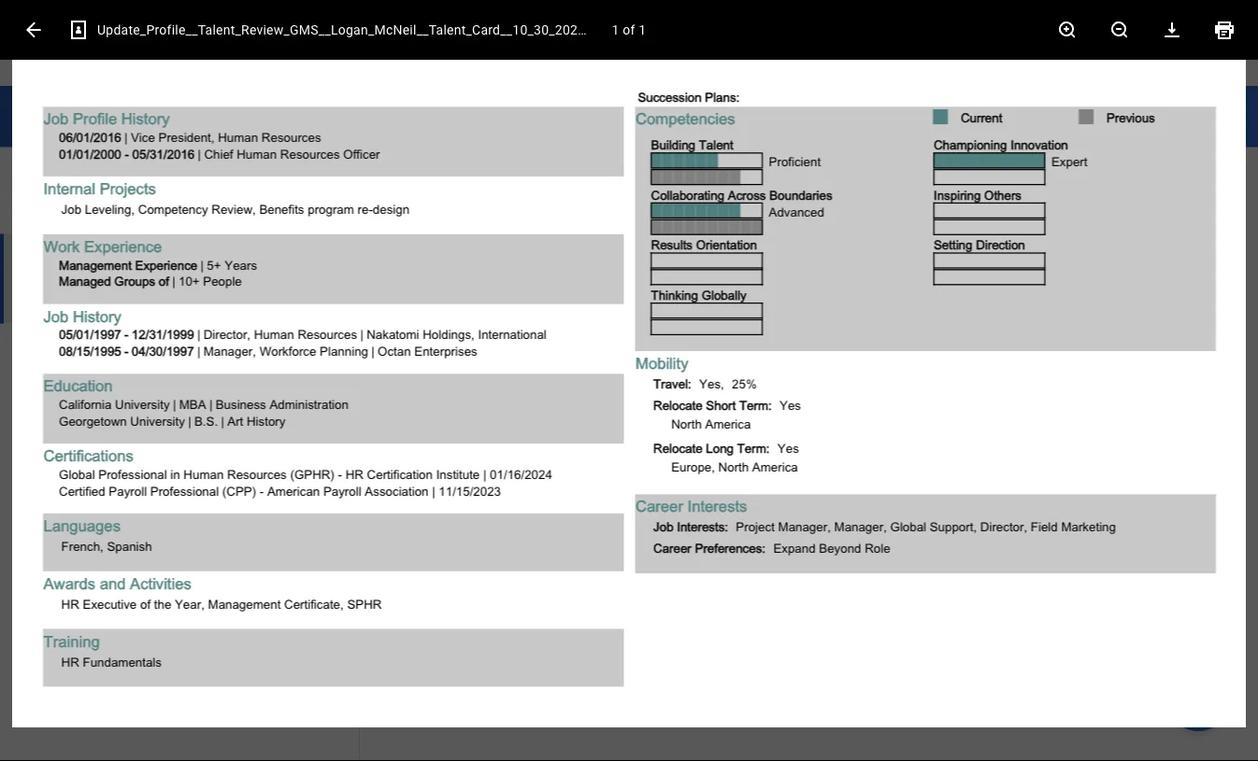 Task type: describe. For each thing, give the bounding box(es) containing it.
certificate,
[[283, 595, 343, 609]]

expert
[[1052, 152, 1088, 166]]

08/15/1995
[[59, 342, 121, 356]]

1 of 1
[[612, 22, 646, 37]]

page 1 element
[[13, 0, 1247, 728]]

0 horizontal spatial north
[[671, 415, 702, 429]]

search image
[[400, 45, 422, 67]]

2 horizontal spatial manager,
[[834, 518, 886, 532]]

program
[[308, 200, 354, 214]]

- right the (gphr)
[[338, 465, 342, 479]]

b.s.
[[194, 411, 218, 426]]

2 payroll from the left
[[323, 481, 361, 496]]

| up b.s.
[[209, 395, 213, 409]]

| left 11/15/2023
[[431, 481, 435, 496]]

| left the 10+
[[172, 272, 175, 286]]

is inside document available update_profile__talent_review_gms__logan_mcneil__talent _card__10_30_2023.pdf is now available in my reports 2 day(s) ago
[[148, 279, 156, 292]]

ago inside document available update_profile__talent_review_gms__logan_mcneil__talent _card__10_30_2023.pdf is now available in my reports 2 day(s) ago
[[73, 298, 93, 312]]

inbox large image
[[1159, 47, 1178, 65]]

years
[[225, 255, 257, 269]]

contact card job profile image
[[67, 19, 90, 41]]

advanced
[[769, 202, 824, 216]]

director, inside the career interests job interests : project manager, manager, global support, director, field marketing career preferences : expand beyond role
[[980, 518, 1027, 532]]

implementation preview -   adeptai_dpt1 banner
[[0, 0, 1258, 86]]

2 horizontal spatial in
[[990, 251, 1001, 266]]

document available
[[397, 169, 565, 191]]

hr inside awards and activities hr executive of the year, management certificate, sphr
[[61, 595, 79, 609]]

competency
[[138, 200, 208, 214]]

year,
[[175, 595, 203, 609]]

pdf previewer region
[[0, 0, 1258, 762]]

| left octan
[[371, 342, 375, 356]]

vice
[[131, 127, 155, 142]]

| left mba
[[173, 395, 176, 409]]

0 vertical spatial yes
[[699, 374, 721, 389]]

mba
[[179, 395, 206, 409]]

resources inside "certifications global professional in human resources (gphr) - hr certification institute | 01/16/2024 certified payroll professional (cpp) - american payroll association | 11/15/2023"
[[227, 465, 287, 479]]

: inside succession plans : job profile history 06/01/2016 | vice president, human resources 01/01/2000 - 05/31/2016 | chief human resources officer
[[736, 87, 740, 102]]

0 vertical spatial now
[[908, 251, 933, 266]]

benefits
[[259, 200, 304, 214]]

document for document available update_profile__talent_review_gms__logan_mcneil__talent _card__10_30_2023.pdf is now available in my reports 2 day(s) ago
[[26, 246, 82, 260]]

work
[[43, 234, 80, 253]]

resources left officer
[[280, 144, 340, 159]]

job inside the career interests job interests : project manager, manager, global support, director, field marketing career preferences : expand beyond role
[[654, 518, 674, 532]]

talent
[[700, 135, 733, 150]]

travel
[[654, 374, 688, 389]]

results
[[651, 235, 693, 250]]

beyond
[[819, 539, 861, 553]]

mobility
[[636, 351, 689, 370]]

| left the chief
[[198, 144, 201, 159]]

zoomin image
[[1056, 19, 1079, 41]]

update_profile__talent_review_gms__logan_mcneil__talent_card__10_30_2023.pdf is now available in my reports
[[397, 251, 1070, 266]]

available for document available
[[488, 169, 565, 191]]

education
[[43, 374, 113, 392]]

my inside document available update_profile__talent_review_gms__logan_mcneil__talent _card__10_30_2023.pdf is now available in my reports 2 day(s) ago
[[241, 279, 256, 292]]

officer
[[343, 144, 380, 159]]

mobility travel : yes , 25% relocate short term : yes north america relocate long term : yes europe, north america
[[636, 351, 801, 472]]

04/30/1997
[[132, 342, 194, 356]]

06/01/2016
[[59, 127, 121, 142]]

project
[[736, 518, 775, 532]]

available for document available update_profile__talent_review_gms__logan_mcneil__talent _card__10_30_2023.pdf is now available in my reports 2 day(s) ago
[[85, 246, 135, 260]]

update_profile__talent_review_gms__logan_mcneil__talent_card__10_30_2023.pdf link
[[488, 290, 912, 323]]

notifications main content
[[0, 86, 1258, 762]]

05/01/1997
[[59, 325, 121, 339]]

association
[[365, 481, 428, 496]]

| right the 12/31/1999
[[197, 325, 200, 339]]

: right 'travel'
[[688, 374, 692, 389]]

1 vertical spatial america
[[752, 457, 797, 472]]

implementation preview -   adeptai_dpt1
[[7, 7, 204, 20]]

1 horizontal spatial reports
[[1025, 251, 1070, 266]]

octan
[[378, 342, 411, 356]]

languages
[[43, 514, 121, 532]]

25%
[[732, 374, 757, 389]]

: right long
[[766, 438, 770, 453]]

training
[[43, 629, 100, 648]]

1 vertical spatial experience
[[135, 255, 197, 269]]

globally
[[702, 285, 747, 300]]

inspiring others
[[934, 185, 1022, 200]]

setting
[[934, 235, 973, 250]]

georgetown
[[59, 411, 127, 426]]

- left 04/30/1997
[[124, 342, 129, 356]]

institute
[[436, 465, 480, 479]]

nakatomi
[[367, 325, 419, 339]]

1 1 from the left
[[612, 22, 619, 37]]

details
[[397, 301, 438, 316]]

2 day(s) ago
[[397, 215, 469, 230]]

1 vertical spatial term
[[738, 438, 766, 453]]

europe,
[[671, 457, 715, 472]]

update_profile__talent_review_gms__logan_mcneil__talent_card__10_30_2023.pdf inside pdf previewer region
[[97, 22, 609, 37]]

0 vertical spatial interests
[[688, 495, 747, 513]]

awards
[[43, 572, 95, 590]]

document for document available
[[397, 169, 483, 191]]

proficient
[[769, 152, 821, 166]]

leveling,
[[85, 200, 135, 214]]

championing
[[934, 135, 1007, 150]]

document available region
[[397, 165, 1228, 231]]

internal projects job leveling, competency review, benefits program re-design
[[43, 177, 410, 214]]

1 horizontal spatial manager,
[[779, 518, 831, 532]]

of inside awards and activities hr executive of the year, management certificate, sphr
[[141, 595, 151, 609]]

results orientation
[[651, 235, 757, 250]]

of inside work experience management experience | 5+ years managed groups of | 10+ people
[[159, 272, 169, 286]]

resources inside job history 05/01/1997 - 12/31/1999 | director, human resources | nakatomi holdings, international 08/15/1995 - 04/30/1997 | manager, workforce planning | octan enterprises
[[297, 325, 357, 339]]

inspiring
[[934, 185, 981, 200]]

across
[[728, 185, 765, 200]]

tab panel inside notifications main content
[[0, 164, 359, 762]]

president,
[[158, 127, 214, 142]]

enterprises
[[414, 342, 477, 356]]

french,
[[61, 537, 104, 551]]

| up planning
[[360, 325, 364, 339]]

0 vertical spatial america
[[705, 415, 750, 429]]

others
[[984, 185, 1022, 200]]

_card__10_30_2023.pdf
[[26, 279, 145, 292]]

reports inside document available update_profile__talent_review_gms__logan_mcneil__talent _card__10_30_2023.pdf is now available in my reports 2 day(s) ago
[[259, 279, 298, 292]]

implementation
[[7, 7, 87, 20]]

01/01/2000
[[59, 144, 121, 159]]

languages french, spanish
[[43, 514, 152, 551]]

0 vertical spatial career
[[636, 495, 683, 513]]

12/31/1999
[[132, 325, 194, 339]]

re-
[[358, 200, 373, 214]]

and
[[100, 572, 126, 590]]

direction
[[976, 235, 1025, 250]]

5+
[[207, 255, 221, 269]]

job inside job history 05/01/1997 - 12/31/1999 | director, human resources | nakatomi holdings, international 08/15/1995 - 04/30/1997 | manager, workforce planning | octan enterprises
[[43, 304, 69, 322]]

available inside document available update_profile__talent_review_gms__logan_mcneil__talent _card__10_30_2023.pdf is now available in my reports 2 day(s) ago
[[183, 279, 227, 292]]

2 relocate from the top
[[654, 438, 703, 453]]

hr inside training hr fundamentals
[[61, 652, 79, 667]]

ago inside 'document available' region
[[448, 215, 469, 230]]

orientation
[[696, 235, 757, 250]]

update_profile__talent_review_gms__logan_mcneil__talent
[[26, 264, 331, 277]]

collaborating across boundaries advanced
[[651, 185, 832, 216]]

people
[[203, 272, 242, 286]]

human up the chief
[[218, 127, 258, 142]]



Task type: locate. For each thing, give the bounding box(es) containing it.
management up managed
[[59, 255, 132, 269]]

plans
[[705, 87, 736, 102]]

current
[[961, 108, 1003, 123]]

job inside succession plans : job profile history 06/01/2016 | vice president, human resources 01/01/2000 - 05/31/2016 | chief human resources officer
[[43, 107, 69, 125]]

mark read image
[[323, 273, 336, 286]]

1 vertical spatial of
[[159, 272, 169, 286]]

1 vertical spatial available
[[183, 279, 227, 292]]

0 horizontal spatial of
[[141, 595, 151, 609]]

director, inside job history 05/01/1997 - 12/31/1999 | director, human resources | nakatomi holdings, international 08/15/1995 - 04/30/1997 | manager, workforce planning | octan enterprises
[[204, 325, 250, 339]]

0 vertical spatial available
[[488, 169, 565, 191]]

of inside 1 of 1 status
[[623, 22, 635, 37]]

0 vertical spatial reports
[[1025, 251, 1070, 266]]

2 inside document available update_profile__talent_review_gms__logan_mcneil__talent _card__10_30_2023.pdf is now available in my reports 2 day(s) ago
[[26, 298, 33, 312]]

0 vertical spatial document
[[397, 169, 483, 191]]

planning
[[320, 342, 368, 356]]

in inside document available update_profile__talent_review_gms__logan_mcneil__talent _card__10_30_2023.pdf is now available in my reports 2 day(s) ago
[[229, 279, 238, 292]]

day(s) inside 'document available' region
[[408, 215, 444, 230]]

manager, up expand
[[779, 518, 831, 532]]

director, left field
[[980, 518, 1027, 532]]

sphr
[[347, 595, 382, 609]]

0 horizontal spatial day(s)
[[36, 298, 70, 312]]

management
[[59, 255, 132, 269], [207, 595, 280, 609]]

2 down design
[[397, 215, 405, 230]]

ago down document available
[[448, 215, 469, 230]]

0 vertical spatial management
[[59, 255, 132, 269]]

resources up planning
[[297, 325, 357, 339]]

-
[[132, 7, 136, 20], [125, 144, 129, 159], [124, 325, 129, 339], [124, 342, 129, 356], [338, 465, 342, 479], [260, 481, 264, 496]]

0 horizontal spatial director,
[[204, 325, 250, 339]]

california
[[59, 395, 112, 409]]

1 vertical spatial management
[[207, 595, 280, 609]]

document
[[397, 169, 483, 191], [26, 246, 82, 260]]

0 vertical spatial director,
[[204, 325, 250, 339]]

available down setting
[[936, 251, 987, 266]]

manager, inside job history 05/01/1997 - 12/31/1999 | director, human resources | nakatomi holdings, international 08/15/1995 - 04/30/1997 | manager, workforce planning | octan enterprises
[[204, 342, 256, 356]]

hr down training
[[61, 652, 79, 667]]

available inside document available update_profile__talent_review_gms__logan_mcneil__talent _card__10_30_2023.pdf is now available in my reports 2 day(s) ago
[[85, 246, 135, 260]]

boundaries
[[769, 185, 832, 200]]

0 horizontal spatial global
[[59, 465, 95, 479]]

0 horizontal spatial 2
[[26, 298, 33, 312]]

interests up the preferences on the right
[[677, 518, 725, 532]]

available down 5+ on the left of the page
[[183, 279, 227, 292]]

0 horizontal spatial ago
[[73, 298, 93, 312]]

- left the 12/31/1999
[[124, 325, 129, 339]]

0 vertical spatial experience
[[84, 234, 162, 253]]

yes right short
[[780, 396, 801, 410]]

1 vertical spatial available
[[85, 246, 135, 260]]

1 horizontal spatial 2
[[397, 215, 405, 230]]

0 vertical spatial global
[[59, 465, 95, 479]]

0 vertical spatial relocate
[[654, 396, 703, 410]]

1 relocate from the top
[[654, 396, 703, 410]]

career interests job interests : project manager, manager, global support, director, field marketing career preferences : expand beyond role
[[636, 495, 1116, 553]]

1 horizontal spatial north
[[719, 457, 749, 472]]

in down years at the left of the page
[[229, 279, 238, 292]]

1 horizontal spatial payroll
[[323, 481, 361, 496]]

america
[[705, 415, 750, 429], [752, 457, 797, 472]]

1 horizontal spatial available
[[936, 251, 987, 266]]

human up (cpp)
[[184, 465, 224, 479]]

job up 06/01/2016
[[43, 107, 69, 125]]

design
[[373, 200, 410, 214]]

1 vertical spatial 2
[[26, 298, 33, 312]]

management inside awards and activities hr executive of the year, management certificate, sphr
[[207, 595, 280, 609]]

1 vertical spatial yes
[[780, 396, 801, 410]]

hr right the (gphr)
[[346, 465, 364, 479]]

1 vertical spatial update_profile__talent_review_gms__logan_mcneil__talent_card__10_30_2023.pdf
[[397, 251, 892, 266]]

yes right long
[[778, 438, 799, 453]]

collaborating
[[651, 185, 725, 200]]

experience up the 10+
[[135, 255, 197, 269]]

: down project
[[762, 539, 766, 553]]

1 horizontal spatial document
[[397, 169, 483, 191]]

director,
[[204, 325, 250, 339], [980, 518, 1027, 532]]

history inside job history 05/01/1997 - 12/31/1999 | director, human resources | nakatomi holdings, international 08/15/1995 - 04/30/1997 | manager, workforce planning | octan enterprises
[[73, 304, 121, 322]]

human up workforce
[[254, 325, 294, 339]]

university left mba
[[115, 395, 170, 409]]

| up 11/15/2023
[[483, 465, 487, 479]]

(gphr)
[[290, 465, 334, 479]]

2 vertical spatial yes
[[778, 438, 799, 453]]

north
[[671, 415, 702, 429], [719, 457, 749, 472]]

managed
[[59, 272, 111, 286]]

preferences
[[695, 539, 762, 553]]

university down mba
[[130, 411, 185, 426]]

job
[[43, 107, 69, 125], [61, 200, 81, 214], [43, 304, 69, 322], [654, 518, 674, 532]]

print image
[[1213, 19, 1236, 41]]

0 vertical spatial hr
[[346, 465, 364, 479]]

1 vertical spatial is
[[148, 279, 156, 292]]

tab panel containing document available
[[0, 164, 359, 762]]

preview
[[89, 7, 129, 20]]

,
[[721, 374, 724, 389]]

1 vertical spatial director,
[[980, 518, 1027, 532]]

0 vertical spatial available
[[936, 251, 987, 266]]

in down mba
[[170, 465, 180, 479]]

| right 04/30/1997
[[197, 342, 200, 356]]

career down europe, at the bottom of the page
[[636, 495, 683, 513]]

notifications
[[37, 102, 167, 129]]

my down the direction
[[1004, 251, 1022, 266]]

yes left the ,
[[699, 374, 721, 389]]

- right preview
[[132, 7, 136, 20]]

1 horizontal spatial 1
[[639, 22, 646, 37]]

north down long
[[719, 457, 749, 472]]

management inside work experience management experience | 5+ years managed groups of | 10+ people
[[59, 255, 132, 269]]

0 horizontal spatial available
[[183, 279, 227, 292]]

internal
[[43, 177, 95, 195]]

1 vertical spatial university
[[130, 411, 185, 426]]

: up the preferences on the right
[[725, 518, 728, 532]]

1 vertical spatial hr
[[61, 595, 79, 609]]

tab panel
[[0, 164, 359, 762]]

fundamentals
[[83, 652, 162, 667]]

1 horizontal spatial america
[[752, 457, 797, 472]]

1 horizontal spatial of
[[159, 272, 169, 286]]

global inside the career interests job interests : project manager, manager, global support, director, field marketing career preferences : expand beyond role
[[890, 518, 926, 532]]

global inside "certifications global professional in human resources (gphr) - hr certification institute | 01/16/2024 certified payroll professional (cpp) - american payroll association | 11/15/2023"
[[59, 465, 95, 479]]

0 horizontal spatial payroll
[[109, 481, 147, 496]]

thinking globally
[[651, 285, 747, 300]]

relocate down 'travel'
[[654, 396, 703, 410]]

global up role
[[890, 518, 926, 532]]

ago down _card__10_30_2023.pdf
[[73, 298, 93, 312]]

reports up job history 05/01/1997 - 12/31/1999 | director, human resources | nakatomi holdings, international 08/15/1995 - 04/30/1997 | manager, workforce planning | octan enterprises
[[259, 279, 298, 292]]

0 horizontal spatial in
[[170, 465, 180, 479]]

1 horizontal spatial is
[[895, 251, 905, 266]]

- inside succession plans : job profile history 06/01/2016 | vice president, human resources 01/01/2000 - 05/31/2016 | chief human resources officer
[[125, 144, 129, 159]]

building
[[651, 135, 696, 150]]

payroll right certified
[[109, 481, 147, 496]]

succession
[[638, 87, 702, 102]]

0 horizontal spatial 1
[[612, 22, 619, 37]]

0 horizontal spatial now
[[159, 279, 180, 292]]

job up the 05/01/1997
[[43, 304, 69, 322]]

30
[[189, 207, 200, 218]]

0 vertical spatial update_profile__talent_review_gms__logan_mcneil__talent_card__10_30_2023.pdf
[[97, 22, 609, 37]]

update_profile__talent_review_gms__logan_mcneil__talent_card__10_30_2023.pdf down results at the top right
[[397, 251, 892, 266]]

workforce
[[259, 342, 316, 356]]

- right (cpp)
[[260, 481, 264, 496]]

available
[[936, 251, 987, 266], [183, 279, 227, 292]]

global up certified
[[59, 465, 95, 479]]

activities
[[130, 572, 191, 590]]

resources up (cpp)
[[227, 465, 287, 479]]

2 vertical spatial in
[[170, 465, 180, 479]]

1 of 1 status
[[599, 21, 659, 39]]

1 vertical spatial global
[[890, 518, 926, 532]]

0 vertical spatial my
[[1004, 251, 1022, 266]]

update_profile__talent_review_gms__logan_mcneil__talent_card__10_30_2023.pdf up the search image
[[97, 22, 609, 37]]

0 horizontal spatial america
[[705, 415, 750, 429]]

1 vertical spatial career
[[654, 539, 692, 553]]

1 horizontal spatial now
[[908, 251, 933, 266]]

update_profile__talent_review_gms__logan_mcneil__talent_card__10_30_2023.pdf down update_profile__talent_review_gms__logan_mcneil__talent_card__10_30_2023.pdf is now available in my reports
[[488, 295, 912, 308]]

reports down the direction
[[1025, 251, 1070, 266]]

field
[[1031, 518, 1058, 532]]

human inside "certifications global professional in human resources (gphr) - hr certification institute | 01/16/2024 certified payroll professional (cpp) - american payroll association | 11/15/2023"
[[184, 465, 224, 479]]

chief
[[204, 144, 233, 159]]

1 vertical spatial history
[[73, 304, 121, 322]]

job down europe, at the bottom of the page
[[654, 518, 674, 532]]

history inside succession plans : job profile history 06/01/2016 | vice president, human resources 01/01/2000 - 05/31/2016 | chief human resources officer
[[121, 107, 170, 125]]

:
[[736, 87, 740, 102], [688, 374, 692, 389], [768, 396, 772, 410], [766, 438, 770, 453], [725, 518, 728, 532], [762, 539, 766, 553]]

relocate up europe, at the bottom of the page
[[654, 438, 703, 453]]

american
[[267, 481, 320, 496]]

job inside the internal projects job leveling, competency review, benefits program re-design
[[61, 200, 81, 214]]

0 vertical spatial term
[[740, 396, 768, 410]]

| left 5+ on the left of the page
[[201, 255, 204, 269]]

0 horizontal spatial reports
[[259, 279, 298, 292]]

term right long
[[738, 438, 766, 453]]

interests up project
[[688, 495, 747, 513]]

0 horizontal spatial manager,
[[204, 342, 256, 356]]

05/31/2016
[[132, 144, 195, 159]]

international
[[478, 325, 547, 339]]

hr down awards
[[61, 595, 79, 609]]

1 vertical spatial my
[[241, 279, 256, 292]]

career left the preferences on the right
[[654, 539, 692, 553]]

certifications
[[43, 444, 133, 462]]

2 vertical spatial history
[[247, 411, 286, 426]]

day(s)
[[408, 215, 444, 230], [36, 298, 70, 312]]

11/15/2023
[[438, 481, 500, 496]]

2 inside 'document available' region
[[397, 215, 405, 230]]

1 vertical spatial interests
[[677, 518, 725, 532]]

job down 'internal' at the left top of page
[[61, 200, 81, 214]]

spanish
[[107, 537, 152, 551]]

professional down certifications
[[98, 465, 167, 479]]

history inside education california university | mba | business administration georgetown university | b.s. | art history
[[247, 411, 286, 426]]

profile logan mcneil element
[[1195, 36, 1247, 77]]

certifications global professional in human resources (gphr) - hr certification institute | 01/16/2024 certified payroll professional (cpp) - american payroll association | 11/15/2023
[[43, 444, 552, 496]]

1 vertical spatial in
[[229, 279, 238, 292]]

human right the chief
[[237, 144, 277, 159]]

document inside document available update_profile__talent_review_gms__logan_mcneil__talent _card__10_30_2023.pdf is now available in my reports 2 day(s) ago
[[26, 246, 82, 260]]

now inside document available update_profile__talent_review_gms__logan_mcneil__talent _card__10_30_2023.pdf is now available in my reports 2 day(s) ago
[[159, 279, 180, 292]]

notifications large image
[[1107, 47, 1126, 65]]

day(s) inside document available update_profile__talent_review_gms__logan_mcneil__talent _card__10_30_2023.pdf is now available in my reports 2 day(s) ago
[[36, 298, 70, 312]]

1 vertical spatial relocate
[[654, 438, 703, 453]]

1 vertical spatial document
[[26, 246, 82, 260]]

manager, up role
[[834, 518, 886, 532]]

available inside region
[[488, 169, 565, 191]]

day(s) down design
[[408, 215, 444, 230]]

0 horizontal spatial management
[[59, 255, 132, 269]]

2 vertical spatial update_profile__talent_review_gms__logan_mcneil__talent_card__10_30_2023.pdf
[[488, 295, 912, 308]]

download image
[[1161, 19, 1184, 41]]

0 horizontal spatial available
[[85, 246, 135, 260]]

professional left (cpp)
[[151, 481, 219, 496]]

my down years at the left of the page
[[241, 279, 256, 292]]

| left vice
[[124, 127, 128, 142]]

setting direction
[[934, 235, 1025, 250]]

- up the projects at the left of the page
[[125, 144, 129, 159]]

manager, up business
[[204, 342, 256, 356]]

0 vertical spatial is
[[895, 251, 905, 266]]

2 1 from the left
[[639, 22, 646, 37]]

management right year,
[[207, 595, 280, 609]]

championing innovation expert
[[934, 135, 1088, 166]]

2 down _card__10_30_2023.pdf
[[26, 298, 33, 312]]

0 vertical spatial day(s)
[[408, 215, 444, 230]]

payroll down the (gphr)
[[323, 481, 361, 496]]

: up the building talent proficient
[[736, 87, 740, 102]]

reports
[[1025, 251, 1070, 266], [259, 279, 298, 292]]

holdings,
[[423, 325, 475, 339]]

0 vertical spatial university
[[115, 395, 170, 409]]

training hr fundamentals
[[43, 629, 162, 667]]

experience up groups
[[84, 234, 162, 253]]

human inside job history 05/01/1997 - 12/31/1999 | director, human resources | nakatomi holdings, international 08/15/1995 - 04/30/1997 | manager, workforce planning | octan enterprises
[[254, 325, 294, 339]]

history up the 05/01/1997
[[73, 304, 121, 322]]

2 horizontal spatial of
[[623, 22, 635, 37]]

education california university | mba | business administration georgetown university | b.s. | art history
[[43, 374, 348, 426]]

america up project
[[752, 457, 797, 472]]

awards and activities hr executive of the year, management certificate, sphr
[[43, 572, 382, 609]]

1 horizontal spatial day(s)
[[408, 215, 444, 230]]

1 horizontal spatial ago
[[448, 215, 469, 230]]

: right short
[[768, 396, 772, 410]]

0 vertical spatial of
[[623, 22, 635, 37]]

0 vertical spatial 2
[[397, 215, 405, 230]]

support,
[[930, 518, 977, 532]]

adeptai_dpt1
[[138, 7, 204, 20]]

(cpp)
[[223, 481, 257, 496]]

2 vertical spatial of
[[141, 595, 151, 609]]

0 horizontal spatial document
[[26, 246, 82, 260]]

- inside implementation preview -   adeptai_dpt1 "banner"
[[132, 7, 136, 20]]

my
[[1004, 251, 1022, 266], [241, 279, 256, 292]]

1 vertical spatial now
[[159, 279, 180, 292]]

last
[[167, 207, 186, 218]]

building talent proficient
[[651, 135, 821, 166]]

document up managed
[[26, 246, 82, 260]]

1 horizontal spatial management
[[207, 595, 280, 609]]

01/16/2024
[[490, 465, 552, 479]]

history down business
[[247, 411, 286, 426]]

history up vice
[[121, 107, 170, 125]]

administration
[[269, 395, 348, 409]]

relocate
[[654, 396, 703, 410], [654, 438, 703, 453]]

business
[[216, 395, 266, 409]]

0 vertical spatial north
[[671, 415, 702, 429]]

director, down people
[[204, 325, 250, 339]]

in down the direction
[[990, 251, 1001, 266]]

1 horizontal spatial director,
[[980, 518, 1027, 532]]

document available update_profile__talent_review_gms__logan_mcneil__talent _card__10_30_2023.pdf is now available in my reports 2 day(s) ago
[[26, 246, 331, 312]]

groups
[[114, 272, 155, 286]]

1 horizontal spatial global
[[890, 518, 926, 532]]

job history 05/01/1997 - 12/31/1999 | director, human resources | nakatomi holdings, international 08/15/1995 - 04/30/1997 | manager, workforce planning | octan enterprises
[[43, 304, 547, 356]]

0 vertical spatial professional
[[98, 465, 167, 479]]

arrow left image
[[22, 19, 45, 41]]

short
[[707, 396, 737, 410]]

document up 2 day(s) ago on the top of page
[[397, 169, 483, 191]]

north up europe, at the bottom of the page
[[671, 415, 702, 429]]

1 horizontal spatial in
[[229, 279, 238, 292]]

certification
[[367, 465, 433, 479]]

fullscreen image
[[1199, 172, 1221, 195]]

profile
[[73, 107, 117, 125]]

0 vertical spatial ago
[[448, 215, 469, 230]]

day(s) down _card__10_30_2023.pdf
[[36, 298, 70, 312]]

1 vertical spatial reports
[[259, 279, 298, 292]]

document inside region
[[397, 169, 483, 191]]

resources up benefits
[[262, 127, 321, 142]]

in inside "certifications global professional in human resources (gphr) - hr certification institute | 01/16/2024 certified payroll professional (cpp) - american payroll association | 11/15/2023"
[[170, 465, 180, 479]]

succession plans : job profile history 06/01/2016 | vice president, human resources 01/01/2000 - 05/31/2016 | chief human resources officer
[[43, 87, 740, 159]]

university
[[115, 395, 170, 409], [130, 411, 185, 426]]

0 horizontal spatial is
[[148, 279, 156, 292]]

1 horizontal spatial my
[[1004, 251, 1022, 266]]

| left 'art'
[[221, 411, 224, 426]]

1 vertical spatial professional
[[151, 481, 219, 496]]

the
[[155, 595, 172, 609]]

| left b.s.
[[188, 411, 191, 426]]

thinking
[[651, 285, 698, 300]]

america down short
[[705, 415, 750, 429]]

1 payroll from the left
[[109, 481, 147, 496]]

term down 25%
[[740, 396, 768, 410]]

zoomout image
[[1109, 19, 1131, 41]]

hr inside "certifications global professional in human resources (gphr) - hr certification institute | 01/16/2024 certified payroll professional (cpp) - american payroll association | 11/15/2023"
[[346, 465, 364, 479]]

0 vertical spatial in
[[990, 251, 1001, 266]]

2 vertical spatial hr
[[61, 652, 79, 667]]

0 vertical spatial history
[[121, 107, 170, 125]]

0 horizontal spatial my
[[241, 279, 256, 292]]

2
[[397, 215, 405, 230], [26, 298, 33, 312]]



Task type: vqa. For each thing, say whether or not it's contained in the screenshot.
transformation import icon
no



